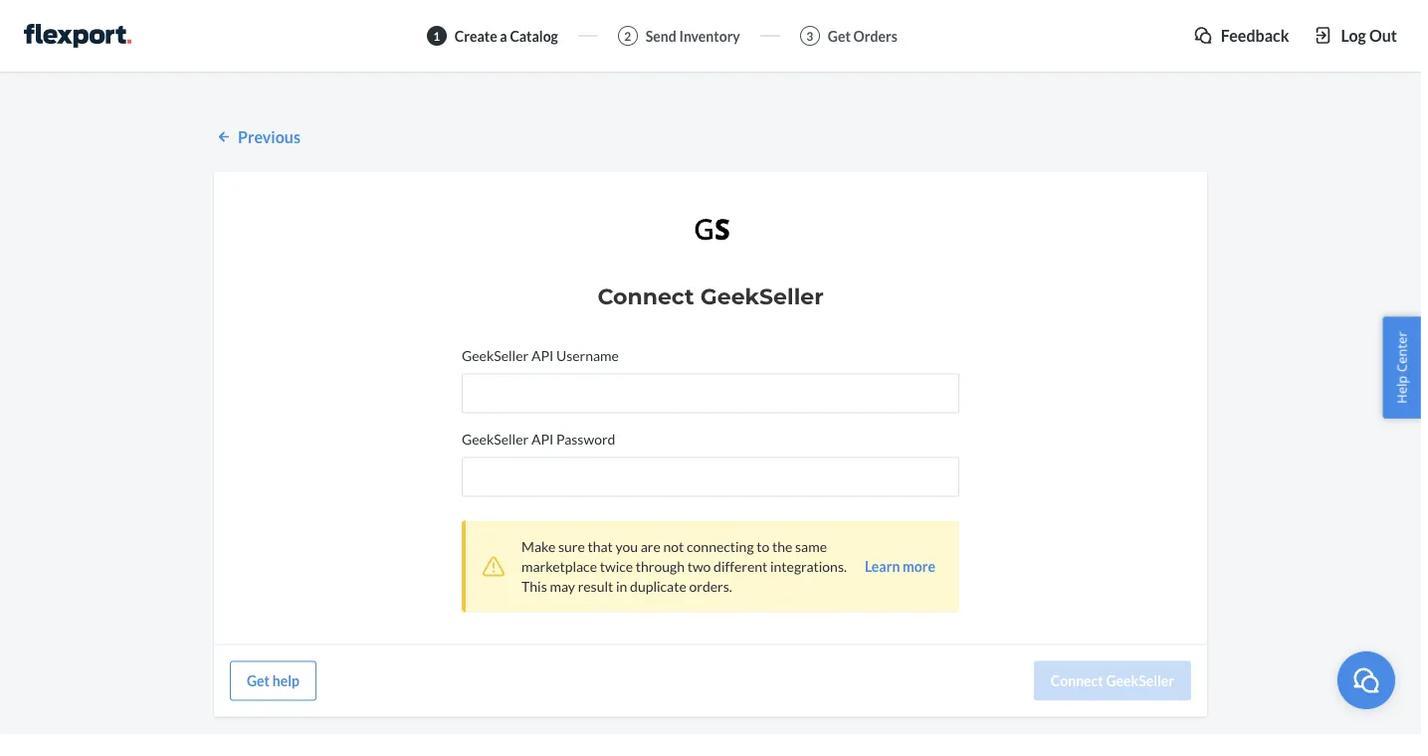 Task type: vqa. For each thing, say whether or not it's contained in the screenshot.
the bottom Get
yes



Task type: describe. For each thing, give the bounding box(es) containing it.
to
[[757, 538, 770, 555]]

that
[[588, 538, 613, 555]]

learn more
[[865, 558, 936, 575]]

different
[[714, 558, 768, 575]]

get for get help
[[247, 673, 270, 690]]

1
[[433, 28, 440, 43]]

a
[[500, 27, 507, 44]]

marketplace
[[522, 558, 597, 575]]

help
[[1393, 376, 1411, 404]]

result
[[578, 578, 613, 595]]

same
[[795, 538, 827, 555]]

previous
[[238, 127, 301, 146]]

not
[[663, 538, 684, 555]]

get for get orders
[[828, 27, 851, 44]]

log
[[1341, 25, 1367, 45]]

api for password
[[531, 431, 554, 448]]

0 horizontal spatial connect geekseller
[[598, 283, 824, 309]]

help
[[272, 673, 300, 690]]

help center
[[1393, 332, 1411, 404]]

you
[[616, 538, 638, 555]]

the
[[772, 538, 793, 555]]

center
[[1393, 332, 1411, 372]]

orders.
[[689, 578, 732, 595]]

learn more button
[[865, 557, 936, 577]]

api for username
[[531, 347, 554, 364]]

help center button
[[1383, 317, 1421, 419]]

0 vertical spatial connect
[[598, 283, 694, 309]]

get orders
[[828, 27, 898, 44]]

through
[[636, 558, 685, 575]]

this
[[522, 578, 547, 595]]



Task type: locate. For each thing, give the bounding box(es) containing it.
get
[[828, 27, 851, 44], [247, 673, 270, 690]]

may
[[550, 578, 575, 595]]

geekseller inside "button"
[[1106, 673, 1175, 690]]

None text field
[[462, 374, 960, 413]]

send inventory
[[646, 27, 740, 44]]

geekseller api password
[[462, 431, 616, 448]]

0 horizontal spatial get
[[247, 673, 270, 690]]

feedback
[[1221, 25, 1290, 45]]

are
[[641, 538, 661, 555]]

create a catalog
[[455, 27, 558, 44]]

get left help
[[247, 673, 270, 690]]

connecting
[[687, 538, 754, 555]]

twice
[[600, 558, 633, 575]]

connect geekseller inside connect geekseller "button"
[[1051, 673, 1175, 690]]

integrations.
[[770, 558, 847, 575]]

out
[[1370, 25, 1398, 45]]

api
[[531, 347, 554, 364], [531, 431, 554, 448]]

geekseller
[[701, 283, 824, 309], [462, 347, 529, 364], [462, 431, 529, 448], [1106, 673, 1175, 690]]

api left password
[[531, 431, 554, 448]]

more
[[903, 558, 936, 575]]

create
[[455, 27, 497, 44]]

connect geekseller button
[[1034, 661, 1192, 701]]

0 vertical spatial get
[[828, 27, 851, 44]]

inventory
[[679, 27, 740, 44]]

flexport logo image
[[24, 24, 131, 48]]

1 vertical spatial connect geekseller
[[1051, 673, 1175, 690]]

0 vertical spatial connect geekseller
[[598, 283, 824, 309]]

feedback link
[[1193, 24, 1290, 47]]

0 horizontal spatial connect
[[598, 283, 694, 309]]

1 horizontal spatial connect geekseller
[[1051, 673, 1175, 690]]

log out button
[[1313, 24, 1398, 47]]

previous link
[[214, 125, 1207, 148]]

duplicate
[[630, 578, 687, 595]]

username
[[556, 347, 619, 364]]

learn
[[865, 558, 900, 575]]

make sure that you are not connecting to the same marketplace twice through two different integrations. this may result in duplicate orders.
[[522, 538, 847, 595]]

get inside button
[[247, 673, 270, 690]]

geekseller api username
[[462, 347, 619, 364]]

1 horizontal spatial get
[[828, 27, 851, 44]]

make
[[522, 538, 556, 555]]

connect geekseller
[[598, 283, 824, 309], [1051, 673, 1175, 690]]

log out
[[1341, 25, 1398, 45]]

0 vertical spatial api
[[531, 347, 554, 364]]

2
[[624, 28, 631, 43]]

1 vertical spatial api
[[531, 431, 554, 448]]

3
[[807, 28, 814, 43]]

two
[[687, 558, 711, 575]]

orders
[[854, 27, 898, 44]]

connect
[[598, 283, 694, 309], [1051, 673, 1104, 690]]

connect inside connect geekseller "button"
[[1051, 673, 1104, 690]]

get help
[[247, 673, 300, 690]]

1 vertical spatial connect
[[1051, 673, 1104, 690]]

get right the '3'
[[828, 27, 851, 44]]

get help button
[[230, 661, 316, 701]]

1 horizontal spatial connect
[[1051, 673, 1104, 690]]

send
[[646, 27, 677, 44]]

in
[[616, 578, 627, 595]]

sure
[[558, 538, 585, 555]]

1 api from the top
[[531, 347, 554, 364]]

ojiud image
[[1352, 666, 1382, 696]]

password
[[556, 431, 616, 448]]

None password field
[[462, 457, 960, 497]]

2 api from the top
[[531, 431, 554, 448]]

1 vertical spatial get
[[247, 673, 270, 690]]

api left username
[[531, 347, 554, 364]]

catalog
[[510, 27, 558, 44]]



